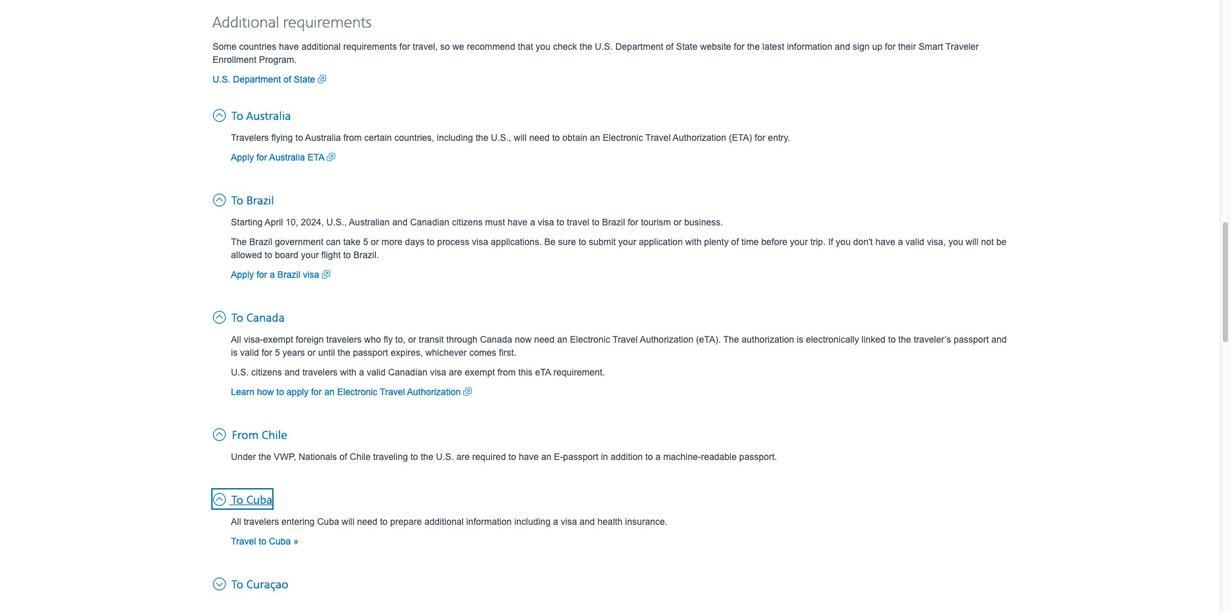 Task type: vqa. For each thing, say whether or not it's contained in the screenshot.
2nd tab from right
no



Task type: locate. For each thing, give the bounding box(es) containing it.
5 inside all visa-exempt foreign travelers who fly to, or transit through canada now need an electronic travel authorization (eta). the authorization is electronically linked to the traveler's passport and is valid for 5 years or until the passport expires, whichever comes first.
[[275, 348, 280, 358]]

large image inside to brazil link
[[213, 190, 229, 208]]

comes
[[469, 348, 496, 358]]

have inside the brazil government can take 5 or more days to process visa applications. be sure to submit your application with plenty of time before your trip. if you don't have a valid visa, you will not be allowed to board your flight to brazil.
[[876, 237, 896, 247]]

large image inside to canada link
[[213, 308, 229, 325]]

more
[[382, 237, 403, 247]]

to for to cuba
[[232, 494, 243, 508]]

5 to from the top
[[232, 579, 243, 593]]

2 large image from the top
[[213, 308, 229, 325]]

0 horizontal spatial including
[[437, 132, 473, 143]]

0 vertical spatial are
[[449, 367, 462, 378]]

1 vertical spatial exempt
[[465, 367, 495, 378]]

1 horizontal spatial with
[[685, 237, 702, 247]]

large image inside "to australia" link
[[213, 105, 229, 123]]

a inside the brazil government can take 5 or more days to process visa applications. be sure to submit your application with plenty of time before your trip. if you don't have a valid visa, you will not be allowed to board your flight to brazil.
[[898, 237, 903, 247]]

0 vertical spatial state
[[676, 41, 698, 52]]

to left prepare
[[380, 517, 388, 527]]

travelers inside all visa-exempt foreign travelers who fly to, or transit through canada now need an electronic travel authorization (eta). the authorization is electronically linked to the traveler's passport and is valid for 5 years or until the passport expires, whichever comes first.
[[326, 334, 362, 345]]

electronic for to australia
[[603, 132, 643, 143]]

required
[[472, 452, 506, 462]]

2 vertical spatial large image
[[213, 425, 229, 443]]

to down "take"
[[343, 250, 351, 260]]

apply down allowed
[[231, 270, 254, 280]]

for right apply
[[311, 387, 322, 397]]

and inside some countries have additional requirements for travel, so we recommend that you check the u.s. department of state website for the latest information and sign up for their smart traveler enrollment program.
[[835, 41, 850, 52]]

passport down who
[[353, 348, 388, 358]]

citizens up how
[[251, 367, 282, 378]]

2 apply from the top
[[231, 270, 254, 280]]

travel
[[646, 132, 671, 143], [613, 334, 638, 345], [380, 387, 405, 397], [231, 537, 256, 547]]

for right 'website'
[[734, 41, 745, 52]]

0 vertical spatial 5
[[363, 237, 368, 247]]

1 vertical spatial 5
[[275, 348, 280, 358]]

0 horizontal spatial additional
[[301, 41, 341, 52]]

large image inside to cuba link
[[213, 490, 229, 508]]

visa down the starting april 10, 2024, u.s., australian and canadian citizens must have a visa to travel to brazil for tourism or business.
[[472, 237, 488, 247]]

cuba
[[246, 494, 273, 508], [317, 517, 339, 527], [269, 537, 291, 547]]

u.s.
[[595, 41, 613, 52], [213, 74, 230, 84], [231, 367, 249, 378], [436, 452, 454, 462]]

0 horizontal spatial the
[[231, 237, 247, 247]]

the
[[580, 41, 593, 52], [747, 41, 760, 52], [476, 132, 489, 143], [899, 334, 911, 345], [338, 348, 350, 358], [259, 452, 271, 462], [421, 452, 434, 462]]

will inside the brazil government can take 5 or more days to process visa applications. be sure to submit your application with plenty of time before your trip. if you don't have a valid visa, you will not be allowed to board your flight to brazil.
[[966, 237, 979, 247]]

to brazil
[[232, 194, 274, 208]]

to curaçao
[[232, 579, 288, 593]]

an inside all visa-exempt foreign travelers who fly to, or transit through canada now need an electronic travel authorization (eta). the authorization is electronically linked to the traveler's passport and is valid for 5 years or until the passport expires, whichever comes first.
[[557, 334, 568, 345]]

for inside all visa-exempt foreign travelers who fly to, or transit through canada now need an electronic travel authorization (eta). the authorization is electronically linked to the traveler's passport and is valid for 5 years or until the passport expires, whichever comes first.
[[262, 348, 272, 358]]

1 horizontal spatial valid
[[367, 367, 386, 378]]

of left 'website'
[[666, 41, 674, 52]]

authorization down u.s. citizens and travelers with a valid canadian visa are exempt from this eta requirement.
[[407, 387, 461, 397]]

1 vertical spatial large image
[[213, 308, 229, 325]]

0 vertical spatial is
[[797, 334, 804, 345]]

newpage image right eta
[[327, 151, 335, 164]]

apply inside apply for a brazil visa link
[[231, 270, 254, 280]]

large image inside from chile link
[[213, 425, 229, 443]]

learn
[[231, 387, 254, 397]]

are left required
[[457, 452, 470, 462]]

citizens up process
[[452, 217, 483, 228]]

0 vertical spatial information
[[787, 41, 833, 52]]

of
[[666, 41, 674, 52], [284, 74, 291, 84], [731, 237, 739, 247], [340, 452, 347, 462]]

canadian up days
[[410, 217, 450, 228]]

2 horizontal spatial passport
[[954, 334, 989, 345]]

for right up at the top right
[[885, 41, 896, 52]]

canada
[[246, 312, 285, 326], [480, 334, 512, 345]]

3 to from the top
[[232, 312, 243, 326]]

0 vertical spatial department
[[615, 41, 664, 52]]

authorization inside all visa-exempt foreign travelers who fly to, or transit through canada now need an electronic travel authorization (eta). the authorization is electronically linked to the traveler's passport and is valid for 5 years or until the passport expires, whichever comes first.
[[640, 334, 694, 345]]

large image
[[213, 190, 229, 208], [213, 490, 229, 508]]

0 horizontal spatial exempt
[[263, 334, 293, 345]]

australia down flying
[[269, 152, 305, 163]]

0 vertical spatial additional
[[301, 41, 341, 52]]

1 vertical spatial electronic
[[570, 334, 610, 345]]

apply for australia eta
[[231, 152, 327, 163]]

1 horizontal spatial exempt
[[465, 367, 495, 378]]

large image left from
[[213, 425, 229, 443]]

0 horizontal spatial 5
[[275, 348, 280, 358]]

will
[[514, 132, 527, 143], [966, 237, 979, 247], [342, 517, 355, 527]]

passport right traveler's
[[954, 334, 989, 345]]

0 vertical spatial with
[[685, 237, 702, 247]]

1 horizontal spatial citizens
[[452, 217, 483, 228]]

to up starting
[[232, 194, 243, 208]]

australia
[[246, 109, 291, 124], [305, 132, 341, 143], [269, 152, 305, 163]]

5 inside the brazil government can take 5 or more days to process visa applications. be sure to submit your application with plenty of time before your trip. if you don't have a valid visa, you will not be allowed to board your flight to brazil.
[[363, 237, 368, 247]]

1 horizontal spatial state
[[676, 41, 698, 52]]

health
[[598, 517, 623, 527]]

1 horizontal spatial will
[[514, 132, 527, 143]]

0 vertical spatial canada
[[246, 312, 285, 326]]

check
[[553, 41, 577, 52]]

authorization for to australia
[[673, 132, 726, 143]]

passport.
[[739, 452, 777, 462]]

valid inside all visa-exempt foreign travelers who fly to, or transit through canada now need an electronic travel authorization (eta). the authorization is electronically linked to the traveler's passport and is valid for 5 years or until the passport expires, whichever comes first.
[[240, 348, 259, 358]]

now
[[515, 334, 532, 345]]

travel
[[567, 217, 589, 228]]

1 vertical spatial u.s.,
[[326, 217, 347, 228]]

0 vertical spatial chile
[[261, 429, 287, 443]]

0 horizontal spatial passport
[[353, 348, 388, 358]]

1 horizontal spatial from
[[498, 367, 516, 378]]

the inside all visa-exempt foreign travelers who fly to, or transit through canada now need an electronic travel authorization (eta). the authorization is electronically linked to the traveler's passport and is valid for 5 years or until the passport expires, whichever comes first.
[[723, 334, 739, 345]]

0 vertical spatial will
[[514, 132, 527, 143]]

business.
[[684, 217, 723, 228]]

(eta)
[[729, 132, 752, 143]]

0 horizontal spatial you
[[536, 41, 551, 52]]

and
[[835, 41, 850, 52], [392, 217, 408, 228], [992, 334, 1007, 345], [285, 367, 300, 378], [580, 517, 595, 527]]

and inside all visa-exempt foreign travelers who fly to, or transit through canada now need an electronic travel authorization (eta). the authorization is electronically linked to the traveler's passport and is valid for 5 years or until the passport expires, whichever comes first.
[[992, 334, 1007, 345]]

1 all from the top
[[231, 334, 241, 345]]

2 to from the top
[[232, 194, 243, 208]]

have up program.
[[279, 41, 299, 52]]

0 horizontal spatial u.s.,
[[326, 217, 347, 228]]

need inside all visa-exempt foreign travelers who fly to, or transit through canada now need an electronic travel authorization (eta). the authorization is electronically linked to the traveler's passport and is valid for 5 years or until the passport expires, whichever comes first.
[[534, 334, 555, 345]]

to up travelers
[[232, 109, 243, 124]]

for down 'visa-'
[[262, 348, 272, 358]]

2 horizontal spatial will
[[966, 237, 979, 247]]

1 vertical spatial valid
[[240, 348, 259, 358]]

curaçao
[[246, 579, 288, 593]]

large image for to cuba
[[213, 490, 229, 508]]

of inside u.s. department of state link
[[284, 74, 291, 84]]

learn how to apply for an electronic travel authorization
[[231, 387, 463, 397]]

to canada
[[232, 312, 285, 326]]

starting
[[231, 217, 263, 228]]

from left the certain
[[343, 132, 362, 143]]

apply for apply for australia eta
[[231, 152, 254, 163]]

is down to canada link in the left of the page
[[231, 348, 238, 358]]

1 vertical spatial will
[[966, 237, 979, 247]]

0 horizontal spatial with
[[340, 367, 357, 378]]

to down apply for a brazil visa
[[232, 312, 243, 326]]

travelers up travel to cuba
[[244, 517, 279, 527]]

with
[[685, 237, 702, 247], [340, 367, 357, 378]]

traveling
[[373, 452, 408, 462]]

to
[[295, 132, 303, 143], [552, 132, 560, 143], [557, 217, 564, 228], [592, 217, 600, 228], [427, 237, 435, 247], [579, 237, 586, 247], [265, 250, 272, 260], [343, 250, 351, 260], [888, 334, 896, 345], [276, 387, 284, 397], [411, 452, 418, 462], [509, 452, 516, 462], [645, 452, 653, 462], [380, 517, 388, 527], [259, 537, 266, 547]]

smart
[[919, 41, 943, 52]]

for down travelers
[[257, 152, 267, 163]]

state down program.
[[294, 74, 315, 84]]

1 vertical spatial information
[[466, 517, 512, 527]]

all left 'visa-'
[[231, 334, 241, 345]]

0 vertical spatial authorization
[[673, 132, 726, 143]]

to curaçao link
[[213, 575, 288, 594]]

brazil inside the brazil government can take 5 or more days to process visa applications. be sure to submit your application with plenty of time before your trip. if you don't have a valid visa, you will not be allowed to board your flight to brazil.
[[249, 237, 272, 247]]

large image
[[213, 105, 229, 123], [213, 308, 229, 325], [213, 425, 229, 443]]

entry.
[[768, 132, 790, 143]]

0 vertical spatial u.s.,
[[491, 132, 511, 143]]

to canada link
[[213, 308, 285, 327]]

have left e-
[[519, 452, 539, 462]]

electronic for to canada
[[570, 334, 610, 345]]

department
[[615, 41, 664, 52], [233, 74, 281, 84]]

have right don't at the top right of page
[[876, 237, 896, 247]]

0 vertical spatial electronic
[[603, 132, 643, 143]]

of down program.
[[284, 74, 291, 84]]

travelers flying to australia from certain countries, including the u.s., will need to obtain an electronic travel authorization (eta) for entry.
[[231, 132, 790, 143]]

their
[[898, 41, 916, 52]]

chile left traveling
[[350, 452, 371, 462]]

e-
[[554, 452, 563, 462]]

don't
[[853, 237, 873, 247]]

1 horizontal spatial chile
[[350, 452, 371, 462]]

brazil up allowed
[[249, 237, 272, 247]]

newpage image down additional requirements
[[318, 73, 326, 86]]

1 vertical spatial all
[[231, 517, 241, 527]]

brazil down board
[[277, 270, 300, 280]]

until
[[318, 348, 335, 358]]

1 vertical spatial authorization
[[640, 334, 694, 345]]

1 to from the top
[[232, 109, 243, 124]]

0 vertical spatial from
[[343, 132, 362, 143]]

information
[[787, 41, 833, 52], [466, 517, 512, 527]]

state left 'website'
[[676, 41, 698, 52]]

1 horizontal spatial department
[[615, 41, 664, 52]]

to brazil link
[[213, 190, 274, 209]]

1 vertical spatial cuba
[[317, 517, 339, 527]]

cuba down entering on the left
[[269, 537, 291, 547]]

1 vertical spatial passport
[[353, 348, 388, 358]]

large image left to australia
[[213, 105, 229, 123]]

an up requirement. at bottom
[[557, 334, 568, 345]]

0 horizontal spatial canada
[[246, 312, 285, 326]]

need
[[529, 132, 550, 143], [534, 334, 555, 345], [357, 517, 378, 527]]

0 vertical spatial valid
[[906, 237, 925, 247]]

an right apply
[[324, 387, 335, 397]]

5 left years
[[275, 348, 280, 358]]

will right entering on the left
[[342, 517, 355, 527]]

be
[[997, 237, 1007, 247]]

(eta).
[[696, 334, 721, 345]]

large image left to canada
[[213, 308, 229, 325]]

cuba right entering on the left
[[317, 517, 339, 527]]

brazil
[[246, 194, 274, 208], [602, 217, 625, 228], [249, 237, 272, 247], [277, 270, 300, 280]]

under the vwp, nationals of chile traveling to the u.s. are required to have an e-passport in addition to a machine-readable passport.
[[231, 452, 777, 462]]

or
[[674, 217, 682, 228], [371, 237, 379, 247], [408, 334, 416, 345], [308, 348, 316, 358]]

authorization
[[673, 132, 726, 143], [640, 334, 694, 345], [407, 387, 461, 397]]

you right that
[[536, 41, 551, 52]]

newpage image down flight
[[322, 268, 330, 281]]

starting april 10, 2024, u.s., australian and canadian citizens must have a visa to travel to brazil for tourism or business.
[[231, 217, 723, 228]]

an left e-
[[541, 452, 552, 462]]

2 large image from the top
[[213, 490, 229, 508]]

1 horizontal spatial information
[[787, 41, 833, 52]]

apply for australia eta link
[[231, 151, 335, 164]]

valid left visa,
[[906, 237, 925, 247]]

apply inside "apply for australia eta" link
[[231, 152, 254, 163]]

australia up eta
[[305, 132, 341, 143]]

to right flying
[[295, 132, 303, 143]]

you right visa,
[[949, 237, 963, 247]]

up
[[872, 41, 883, 52]]

0 horizontal spatial chile
[[261, 429, 287, 443]]

electronic up requirement. at bottom
[[570, 334, 610, 345]]

1 horizontal spatial the
[[723, 334, 739, 345]]

0 vertical spatial all
[[231, 334, 241, 345]]

so
[[440, 41, 450, 52]]

1 vertical spatial canada
[[480, 334, 512, 345]]

additional down additional requirements
[[301, 41, 341, 52]]

countries,
[[395, 132, 434, 143]]

of right nationals at the bottom left
[[340, 452, 347, 462]]

valid down 'visa-'
[[240, 348, 259, 358]]

2 vertical spatial australia
[[269, 152, 305, 163]]

1 apply from the top
[[231, 152, 254, 163]]

need left prepare
[[357, 517, 378, 527]]

5 up brazil. at top
[[363, 237, 368, 247]]

0 vertical spatial exempt
[[263, 334, 293, 345]]

to right linked
[[888, 334, 896, 345]]

large image for to brazil
[[213, 190, 229, 208]]

to right the travel
[[592, 217, 600, 228]]

0 horizontal spatial is
[[231, 348, 238, 358]]

valid up learn how to apply for an electronic travel authorization link
[[367, 367, 386, 378]]

newpage image
[[318, 73, 326, 86], [327, 151, 335, 164], [322, 268, 330, 281]]

an inside learn how to apply for an electronic travel authorization link
[[324, 387, 335, 397]]

canada up 'visa-'
[[246, 312, 285, 326]]

visa
[[538, 217, 554, 228], [472, 237, 488, 247], [303, 270, 319, 280], [430, 367, 446, 378], [561, 517, 577, 527]]

requirements
[[283, 14, 372, 33], [343, 41, 397, 52]]

0 vertical spatial large image
[[213, 190, 229, 208]]

electronic inside all visa-exempt foreign travelers who fly to, or transit through canada now need an electronic travel authorization (eta). the authorization is electronically linked to the traveler's passport and is valid for 5 years or until the passport expires, whichever comes first.
[[570, 334, 610, 345]]

travel inside learn how to apply for an electronic travel authorization link
[[380, 387, 405, 397]]

1 vertical spatial department
[[233, 74, 281, 84]]

valid
[[906, 237, 925, 247], [240, 348, 259, 358], [367, 367, 386, 378]]

0 horizontal spatial valid
[[240, 348, 259, 358]]

0 horizontal spatial department
[[233, 74, 281, 84]]

1 horizontal spatial you
[[836, 237, 851, 247]]

0 vertical spatial travelers
[[326, 334, 362, 345]]

passport left in
[[563, 452, 598, 462]]

department inside u.s. department of state link
[[233, 74, 281, 84]]

need right now on the bottom left of the page
[[534, 334, 555, 345]]

authorization left (eta).
[[640, 334, 694, 345]]

will left not
[[966, 237, 979, 247]]

the up allowed
[[231, 237, 247, 247]]

the
[[231, 237, 247, 247], [723, 334, 739, 345]]

1 vertical spatial from
[[498, 367, 516, 378]]

1 large image from the top
[[213, 190, 229, 208]]

your down government
[[301, 250, 319, 260]]

1 vertical spatial canadian
[[388, 367, 428, 378]]

a up learn how to apply for an electronic travel authorization link
[[359, 367, 364, 378]]

authorization left (eta)
[[673, 132, 726, 143]]

to right sure
[[579, 237, 586, 247]]

to
[[232, 109, 243, 124], [232, 194, 243, 208], [232, 312, 243, 326], [232, 494, 243, 508], [232, 579, 243, 593]]

australia up flying
[[246, 109, 291, 124]]

to left board
[[265, 250, 272, 260]]

1 vertical spatial chile
[[350, 452, 371, 462]]

cuba up travel to cuba
[[246, 494, 273, 508]]

1 horizontal spatial 5
[[363, 237, 368, 247]]

0 horizontal spatial state
[[294, 74, 315, 84]]

to down the "under"
[[232, 494, 243, 508]]

0 vertical spatial passport
[[954, 334, 989, 345]]

0 horizontal spatial will
[[342, 517, 355, 527]]

canada up first. at the left bottom
[[480, 334, 512, 345]]

april
[[265, 217, 283, 228]]

3 large image from the top
[[213, 425, 229, 443]]

your
[[619, 237, 636, 247], [790, 237, 808, 247], [301, 250, 319, 260]]

0 vertical spatial large image
[[213, 105, 229, 123]]

1 large image from the top
[[213, 105, 229, 123]]

to right required
[[509, 452, 516, 462]]

1 vertical spatial requirements
[[343, 41, 397, 52]]

state inside some countries have additional requirements for travel, so we recommend that you check the u.s. department of state website for the latest information and sign up for their smart traveler enrollment program.
[[676, 41, 698, 52]]

4 to from the top
[[232, 494, 243, 508]]

linked
[[862, 334, 886, 345]]

passport
[[954, 334, 989, 345], [353, 348, 388, 358], [563, 452, 598, 462]]

visa left the health on the bottom of the page
[[561, 517, 577, 527]]

2 all from the top
[[231, 517, 241, 527]]

apply
[[231, 152, 254, 163], [231, 270, 254, 280]]

1 vertical spatial apply
[[231, 270, 254, 280]]

is right authorization at the bottom of page
[[797, 334, 804, 345]]

1 horizontal spatial passport
[[563, 452, 598, 462]]

a left visa,
[[898, 237, 903, 247]]

2 vertical spatial newpage image
[[322, 268, 330, 281]]

0 horizontal spatial information
[[466, 517, 512, 527]]

authorization
[[742, 334, 794, 345]]

1 vertical spatial state
[[294, 74, 315, 84]]

days
[[405, 237, 425, 247]]

chile
[[261, 429, 287, 443], [350, 452, 371, 462]]

exempt down comes
[[465, 367, 495, 378]]

if
[[828, 237, 834, 247]]

1 vertical spatial large image
[[213, 490, 229, 508]]

all inside all visa-exempt foreign travelers who fly to, or transit through canada now need an electronic travel authorization (eta). the authorization is electronically linked to the traveler's passport and is valid for 5 years or until the passport expires, whichever comes first.
[[231, 334, 241, 345]]

all down to cuba link
[[231, 517, 241, 527]]

all
[[231, 334, 241, 345], [231, 517, 241, 527]]



Task type: describe. For each thing, give the bounding box(es) containing it.
1 vertical spatial newpage image
[[327, 151, 335, 164]]

have inside some countries have additional requirements for travel, so we recommend that you check the u.s. department of state website for the latest information and sign up for their smart traveler enrollment program.
[[279, 41, 299, 52]]

2 vertical spatial electronic
[[337, 387, 378, 397]]

to down to cuba on the left of the page
[[259, 537, 266, 547]]

a up applications.
[[530, 217, 535, 228]]

u.s. inside some countries have additional requirements for travel, so we recommend that you check the u.s. department of state website for the latest information and sign up for their smart traveler enrollment program.
[[595, 41, 613, 52]]

1 horizontal spatial is
[[797, 334, 804, 345]]

2 horizontal spatial you
[[949, 237, 963, 247]]

additional requirements
[[213, 14, 372, 33]]

readable
[[701, 452, 737, 462]]

from chile
[[232, 429, 287, 443]]

the brazil government can take 5 or more days to process visa applications. be sure to submit your application with plenty of time before your trip. if you don't have a valid visa, you will not be allowed to board your flight to brazil.
[[231, 237, 1007, 260]]

from
[[232, 429, 259, 443]]

travel inside all visa-exempt foreign travelers who fly to, or transit through canada now need an electronic travel authorization (eta). the authorization is electronically linked to the traveler's passport and is valid for 5 years or until the passport expires, whichever comes first.
[[613, 334, 638, 345]]

not
[[981, 237, 994, 247]]

0 vertical spatial citizens
[[452, 217, 483, 228]]

0 vertical spatial including
[[437, 132, 473, 143]]

with inside the brazil government can take 5 or more days to process visa applications. be sure to submit your application with plenty of time before your trip. if you don't have a valid visa, you will not be allowed to board your flight to brazil.
[[685, 237, 702, 247]]

you inside some countries have additional requirements for travel, so we recommend that you check the u.s. department of state website for the latest information and sign up for their smart traveler enrollment program.
[[536, 41, 551, 52]]

u.s. citizens and travelers with a valid canadian visa are exempt from this eta requirement.
[[231, 367, 605, 378]]

have up applications.
[[508, 217, 528, 228]]

1 vertical spatial citizens
[[251, 367, 282, 378]]

1 horizontal spatial u.s.,
[[491, 132, 511, 143]]

large image for from chile
[[213, 425, 229, 443]]

of inside the brazil government can take 5 or more days to process visa applications. be sure to submit your application with plenty of time before your trip. if you don't have a valid visa, you will not be allowed to board your flight to brazil.
[[731, 237, 739, 247]]

1 vertical spatial including
[[514, 517, 551, 527]]

travelers
[[231, 132, 269, 143]]

first.
[[499, 348, 516, 358]]

from chile link
[[213, 425, 287, 444]]

2 vertical spatial will
[[342, 517, 355, 527]]

the inside the brazil government can take 5 or more days to process visa applications. be sure to submit your application with plenty of time before your trip. if you don't have a valid visa, you will not be allowed to board your flight to brazil.
[[231, 237, 247, 247]]

enrollment
[[213, 54, 257, 65]]

transit
[[419, 334, 444, 345]]

apply for a brazil visa
[[231, 270, 322, 280]]

2 vertical spatial authorization
[[407, 387, 461, 397]]

visa down whichever
[[430, 367, 446, 378]]

sure
[[558, 237, 576, 247]]

valid inside the brazil government can take 5 or more days to process visa applications. be sure to submit your application with plenty of time before your trip. if you don't have a valid visa, you will not be allowed to board your flight to brazil.
[[906, 237, 925, 247]]

board
[[275, 250, 298, 260]]

foreign
[[296, 334, 324, 345]]

fly
[[384, 334, 393, 345]]

a down board
[[270, 270, 275, 280]]

a left the health on the bottom of the page
[[553, 517, 558, 527]]

an for required
[[541, 452, 552, 462]]

newpage image for april
[[322, 268, 330, 281]]

tourism
[[641, 217, 671, 228]]

a left machine-
[[656, 452, 661, 462]]

entering
[[282, 517, 315, 527]]

learn how to apply for an electronic travel authorization link
[[231, 386, 472, 399]]

authorization for to canada
[[640, 334, 694, 345]]

canadian for visa
[[388, 367, 428, 378]]

of inside some countries have additional requirements for travel, so we recommend that you check the u.s. department of state website for the latest information and sign up for their smart traveler enrollment program.
[[666, 41, 674, 52]]

u.s. department of state
[[213, 74, 318, 84]]

to for to canada
[[232, 312, 243, 326]]

u.s. left required
[[436, 452, 454, 462]]

certain
[[364, 132, 392, 143]]

before
[[762, 237, 788, 247]]

flying
[[271, 132, 293, 143]]

eta
[[308, 152, 324, 163]]

whichever
[[426, 348, 467, 358]]

to right traveling
[[411, 452, 418, 462]]

apply
[[287, 387, 309, 397]]

to right how
[[276, 387, 284, 397]]

electronically
[[806, 334, 859, 345]]

requirements inside some countries have additional requirements for travel, so we recommend that you check the u.s. department of state website for the latest information and sign up for their smart traveler enrollment program.
[[343, 41, 397, 52]]

to left the travel
[[557, 217, 564, 228]]

apply for a brazil visa link
[[231, 268, 330, 281]]

1 horizontal spatial your
[[619, 237, 636, 247]]

travel,
[[413, 41, 438, 52]]

all visa-exempt foreign travelers who fly to, or transit through canada now need an electronic travel authorization (eta). the authorization is electronically linked to the traveler's passport and is valid for 5 years or until the passport expires, whichever comes first.
[[231, 334, 1007, 358]]

0 vertical spatial need
[[529, 132, 550, 143]]

u.s. department of state link
[[213, 73, 326, 86]]

for down allowed
[[257, 270, 267, 280]]

travel to cuba
[[231, 537, 293, 547]]

insurance.
[[625, 517, 668, 527]]

or down the foreign
[[308, 348, 316, 358]]

trip.
[[811, 237, 826, 247]]

visa inside the brazil government can take 5 or more days to process visa applications. be sure to submit your application with plenty of time before your trip. if you don't have a valid visa, you will not be allowed to board your flight to brazil.
[[472, 237, 488, 247]]

to for to curaçao
[[232, 579, 243, 593]]

large image for to australia
[[213, 105, 229, 123]]

0 vertical spatial cuba
[[246, 494, 273, 508]]

application
[[639, 237, 683, 247]]

1 vertical spatial is
[[231, 348, 238, 358]]

to left obtain
[[552, 132, 560, 143]]

we
[[453, 41, 464, 52]]

australia inside "to australia" link
[[246, 109, 291, 124]]

that
[[518, 41, 533, 52]]

0 horizontal spatial your
[[301, 250, 319, 260]]

0 horizontal spatial from
[[343, 132, 362, 143]]

all for to cuba
[[231, 517, 241, 527]]

1 vertical spatial additional
[[425, 517, 464, 527]]

australia inside "apply for australia eta" link
[[269, 152, 305, 163]]

in
[[601, 452, 608, 462]]

u.s. up learn
[[231, 367, 249, 378]]

an for need
[[590, 132, 600, 143]]

applications.
[[491, 237, 542, 247]]

newpage image
[[463, 386, 472, 399]]

2 vertical spatial need
[[357, 517, 378, 527]]

can
[[326, 237, 341, 247]]

be
[[545, 237, 556, 247]]

travel to cuba link
[[231, 537, 299, 547]]

this
[[518, 367, 533, 378]]

to for to australia
[[232, 109, 243, 124]]

1 vertical spatial with
[[340, 367, 357, 378]]

some countries have additional requirements for travel, so we recommend that you check the u.s. department of state website for the latest information and sign up for their smart traveler enrollment program.
[[213, 41, 979, 65]]

eta
[[535, 367, 551, 378]]

allowed
[[231, 250, 262, 260]]

an for canada
[[557, 334, 568, 345]]

to for to brazil
[[232, 194, 243, 208]]

to right days
[[427, 237, 435, 247]]

through
[[446, 334, 478, 345]]

1 vertical spatial australia
[[305, 132, 341, 143]]

u.s. down enrollment
[[213, 74, 230, 84]]

under
[[231, 452, 256, 462]]

australian
[[349, 217, 390, 228]]

brazil.
[[354, 250, 379, 260]]

brazil up starting
[[246, 194, 274, 208]]

canada inside all visa-exempt foreign travelers who fly to, or transit through canada now need an electronic travel authorization (eta). the authorization is electronically linked to the traveler's passport and is valid for 5 years or until the passport expires, whichever comes first.
[[480, 334, 512, 345]]

2 horizontal spatial your
[[790, 237, 808, 247]]

2 vertical spatial passport
[[563, 452, 598, 462]]

traveler's
[[914, 334, 951, 345]]

to australia
[[232, 109, 291, 124]]

2 vertical spatial travelers
[[244, 517, 279, 527]]

apply for apply for a brazil visa
[[231, 270, 254, 280]]

expires,
[[391, 348, 423, 358]]

department inside some countries have additional requirements for travel, so we recommend that you check the u.s. department of state website for the latest information and sign up for their smart traveler enrollment program.
[[615, 41, 664, 52]]

2 vertical spatial valid
[[367, 367, 386, 378]]

visa up be
[[538, 217, 554, 228]]

2 vertical spatial cuba
[[269, 537, 291, 547]]

1 vertical spatial are
[[457, 452, 470, 462]]

to inside all visa-exempt foreign travelers who fly to, or transit through canada now need an electronic travel authorization (eta). the authorization is electronically linked to the traveler's passport and is valid for 5 years or until the passport expires, whichever comes first.
[[888, 334, 896, 345]]

0 vertical spatial requirements
[[283, 14, 372, 33]]

take
[[343, 237, 361, 247]]

or right 'tourism'
[[674, 217, 682, 228]]

machine-
[[663, 452, 701, 462]]

vwp,
[[274, 452, 296, 462]]

to,
[[395, 334, 406, 345]]

additional inside some countries have additional requirements for travel, so we recommend that you check the u.s. department of state website for the latest information and sign up for their smart traveler enrollment program.
[[301, 41, 341, 52]]

years
[[283, 348, 305, 358]]

submit
[[589, 237, 616, 247]]

or inside the brazil government can take 5 or more days to process visa applications. be sure to submit your application with plenty of time before your trip. if you don't have a valid visa, you will not be allowed to board your flight to brazil.
[[371, 237, 379, 247]]

newpage image for requirements
[[318, 73, 326, 86]]

flight
[[321, 250, 341, 260]]

addition
[[611, 452, 643, 462]]

to cuba link
[[213, 490, 273, 509]]

for left travel,
[[400, 41, 410, 52]]

information inside some countries have additional requirements for travel, so we recommend that you check the u.s. department of state website for the latest information and sign up for their smart traveler enrollment program.
[[787, 41, 833, 52]]

or right to,
[[408, 334, 416, 345]]

for left 'tourism'
[[628, 217, 638, 228]]

who
[[364, 334, 381, 345]]

for left entry. at the right of the page
[[755, 132, 766, 143]]

additional
[[213, 14, 279, 33]]

1 vertical spatial travelers
[[302, 367, 338, 378]]

some
[[213, 41, 237, 52]]

visa down government
[[303, 270, 319, 280]]

to right "addition"
[[645, 452, 653, 462]]

time
[[742, 237, 759, 247]]

to cuba
[[232, 494, 273, 508]]

nationals
[[299, 452, 337, 462]]

brazil up submit
[[602, 217, 625, 228]]

prepare
[[390, 517, 422, 527]]

countries
[[239, 41, 276, 52]]

exempt inside all visa-exempt foreign travelers who fly to, or transit through canada now need an electronic travel authorization (eta). the authorization is electronically linked to the traveler's passport and is valid for 5 years or until the passport expires, whichever comes first.
[[263, 334, 293, 345]]

large image for to canada
[[213, 308, 229, 325]]

visa,
[[927, 237, 946, 247]]

2024,
[[301, 217, 324, 228]]

expand image
[[213, 575, 229, 592]]

program.
[[259, 54, 297, 65]]

canadian for citizens
[[410, 217, 450, 228]]

government
[[275, 237, 323, 247]]

recommend
[[467, 41, 515, 52]]

all for to canada
[[231, 334, 241, 345]]



